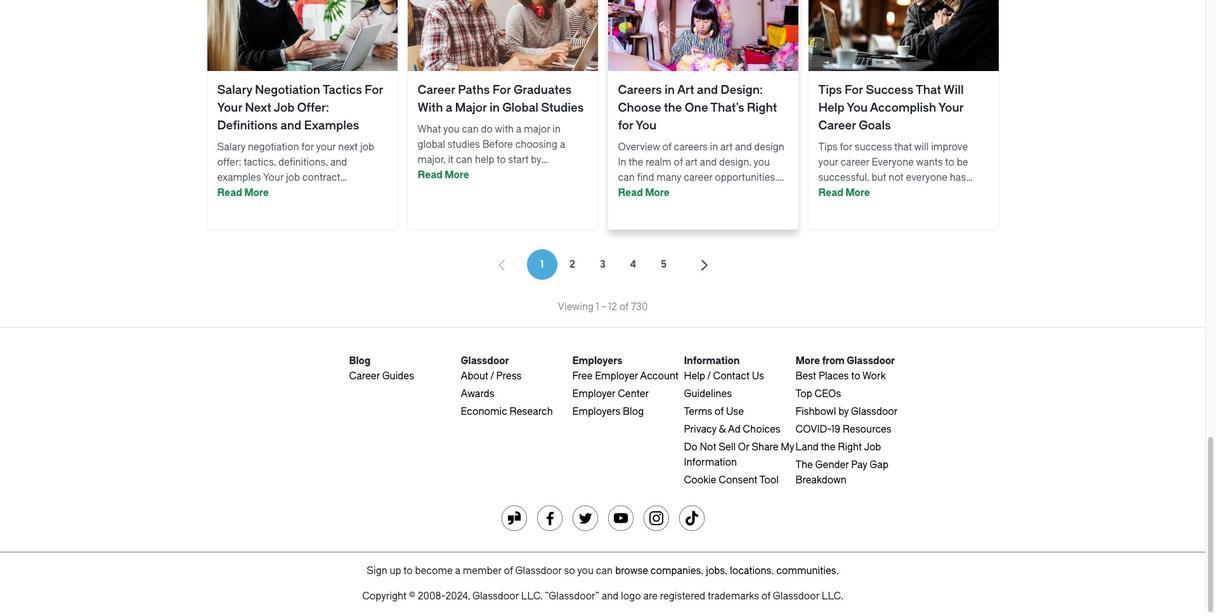 Task type: vqa. For each thing, say whether or not it's contained in the screenshot.
Blog inside the Blog Career Guides
yes



Task type: describe. For each thing, give the bounding box(es) containing it.
contract
[[303, 172, 340, 183]]

it inside tips for success that will improve your career everyone wants to be successful, but not everyone has what it takes. whether it's with regard...
[[843, 187, 849, 198]]

regard...
[[819, 202, 855, 214]]

in inside what you can do with a major in global studies before choosing a major, it can help to start by identifying what you are...
[[553, 124, 561, 135]]

can down studies
[[456, 154, 473, 165]]

sign
[[367, 565, 388, 577]]

the inside "careers in art and design: choose the one that's right for you"
[[664, 101, 682, 115]]

best places to work link
[[796, 370, 886, 382]]

tips for success that will improve your career everyone wants to be successful, but not everyone has what it takes. whether it's with regard...
[[819, 141, 969, 214]]

help inside information help / contact us guidelines terms of use privacy & ad choices do not sell or share my information cookie consent tool
[[684, 370, 706, 382]]

that's
[[711, 101, 745, 115]]

for up definitions, on the left top of page
[[302, 141, 314, 153]]

work
[[863, 370, 886, 382]]

privacy
[[684, 424, 717, 435]]

employer center link
[[573, 388, 649, 400]]

career guides link
[[349, 370, 414, 382]]

can left 'do'
[[462, 124, 479, 135]]

salary negotiation tactics for your next job offer: definitions and examples
[[217, 83, 383, 132]]

to inside what you can do with a major in global studies before choosing a major, it can help to start by identifying what you are...
[[497, 154, 506, 165]]

up
[[390, 565, 401, 577]]

read more for salary negotiation tactics for your next job offer: definitions and examples
[[217, 187, 269, 198]]

for inside career paths for graduates with a major in global studies
[[493, 83, 511, 97]]

will
[[915, 141, 929, 153]]

terms
[[684, 406, 713, 417]]

fishbowl by glassdoor link
[[796, 406, 898, 417]]

press
[[497, 370, 522, 382]]

1 employers from the top
[[573, 355, 623, 367]]

for inside "careers in art and design: choose the one that's right for you"
[[618, 118, 634, 132]]

4
[[631, 259, 637, 270]]

takes.
[[851, 187, 877, 198]]

free employer account link
[[573, 370, 679, 382]]

studies
[[448, 139, 480, 150]]

0 vertical spatial next
[[338, 141, 358, 153]]

by inside more from glassdoor best places to work top ceos fishbowl by glassdoor covid-19 resources land the right job the gender pay gap breakdown
[[839, 406, 849, 417]]

0 horizontal spatial so
[[564, 565, 575, 577]]

choosing
[[516, 139, 558, 150]]

privacy & ad choices link
[[684, 424, 781, 435]]

0 vertical spatial art
[[721, 141, 733, 153]]

glassdoor inside glassdoor about / press awards economic research
[[461, 355, 509, 367]]

your inside the tips for success that will help you accomplish your career goals
[[939, 101, 964, 115]]

of down locations
[[762, 591, 771, 602]]

guides
[[382, 370, 414, 382]]

730
[[631, 301, 648, 313]]

read for tips for success that will help you accomplish your career goals
[[819, 187, 844, 198]]

2008-
[[418, 591, 446, 602]]

1 vertical spatial many
[[654, 187, 679, 198]]

do
[[481, 124, 493, 135]]

offer:
[[217, 157, 241, 168]]

career inside the tips for success that will help you accomplish your career goals
[[819, 118, 857, 132]]

top ceos link
[[796, 388, 842, 400]]

you down help
[[491, 169, 507, 181]]

to inside more from glassdoor best places to work top ceos fishbowl by glassdoor covid-19 resources land the right job the gender pay gap breakdown
[[852, 370, 861, 382]]

will
[[944, 83, 964, 97]]

studies
[[541, 101, 584, 115]]

right inside "careers in art and design: choose the one that's right for you"
[[747, 101, 777, 115]]

accomplish
[[870, 101, 937, 115]]

right inside more from glassdoor best places to work top ceos fishbowl by glassdoor covid-19 resources land the right job the gender pay gap breakdown
[[838, 441, 862, 453]]

with inside overview of careers in art and design in the realm of art and design, you can find many career opportunities. with so many jobs...
[[618, 187, 639, 198]]

not
[[700, 441, 717, 453]]

can up copyright © 2008-2024, glassdoor llc. "glassdoor" and logo are registered trademarks of glassdoor llc.
[[596, 565, 613, 577]]

2 llc. from the left
[[822, 591, 844, 602]]

the inside more from glassdoor best places to work top ceos fishbowl by glassdoor covid-19 resources land the right job the gender pay gap breakdown
[[821, 441, 836, 453]]

tactics
[[323, 83, 362, 97]]

covid-19 resources link
[[796, 424, 892, 435]]

center
[[618, 388, 649, 400]]

your inside salary negotiation for your next job offer: tactics, definitions, and examples your job contract determines your livelihood for the next several years. since it's...
[[263, 172, 284, 183]]

copyright © 2008-2024, glassdoor llc. "glassdoor" and logo are registered trademarks of glassdoor llc.
[[362, 591, 844, 602]]

of right member
[[504, 565, 513, 577]]

terms of use link
[[684, 406, 744, 417]]

from
[[823, 355, 845, 367]]

become
[[415, 565, 453, 577]]

information help / contact us guidelines terms of use privacy & ad choices do not sell or share my information cookie consent tool
[[684, 355, 795, 486]]

tips for tips for success that will improve your career everyone wants to be successful, but not everyone has what it takes. whether it's with regard...
[[819, 141, 838, 153]]

the inside overview of careers in art and design in the realm of art and design, you can find many career opportunities. with so many jobs...
[[629, 157, 644, 168]]

viewing
[[558, 301, 594, 313]]

are
[[644, 591, 658, 602]]

do not sell or share my information link
[[684, 441, 795, 468]]

by inside what you can do with a major in global studies before choosing a major, it can help to start by identifying what you are...
[[531, 154, 541, 165]]

since
[[302, 202, 328, 214]]

glassdoor up "glassdoor" on the left bottom of the page
[[516, 565, 562, 577]]

career paths for graduates with a major in global studies
[[418, 83, 584, 115]]

viewing 1 - 12 of 730
[[558, 301, 648, 313]]

examples
[[217, 172, 261, 183]]

a left major at left top
[[516, 124, 522, 135]]

or
[[738, 441, 750, 453]]

your inside tips for success that will improve your career everyone wants to be successful, but not everyone has what it takes. whether it's with regard...
[[819, 157, 839, 168]]

top
[[796, 388, 813, 400]]

0 horizontal spatial next
[[217, 202, 237, 214]]

companies
[[651, 565, 701, 577]]

1 vertical spatial art
[[686, 157, 698, 168]]

major
[[455, 101, 487, 115]]

contact
[[713, 370, 750, 382]]

/ for about
[[491, 370, 494, 382]]

so inside overview of careers in art and design in the realm of art and design, you can find many career opportunities. with so many jobs...
[[641, 187, 652, 198]]

everyone
[[906, 172, 948, 183]]

overview of careers in art and design in the realm of art and design, you can find many career opportunities. with so many jobs...
[[618, 141, 785, 198]]

and inside salary negotiation for your next job offer: tactics, definitions, and examples your job contract determines your livelihood for the next several years. since it's...
[[330, 157, 347, 168]]

but
[[872, 172, 887, 183]]

the
[[796, 459, 813, 471]]

trademarks
[[708, 591, 760, 602]]

of up realm
[[663, 141, 672, 153]]

and inside "careers in art and design: choose the one that's right for you"
[[697, 83, 718, 97]]

of inside information help / contact us guidelines terms of use privacy & ad choices do not sell or share my information cookie consent tool
[[715, 406, 724, 417]]

land
[[796, 441, 819, 453]]

©
[[409, 591, 416, 602]]

has
[[950, 172, 967, 183]]

more for career paths for graduates with a major in global studies
[[445, 169, 469, 181]]

more for careers in art and design: choose the one that's right for you
[[645, 187, 670, 198]]

major,
[[418, 154, 446, 165]]

read more for career paths for graduates with a major in global studies
[[418, 169, 469, 181]]

read more for careers in art and design: choose the one that's right for you
[[618, 187, 670, 198]]

jobs...
[[682, 187, 708, 198]]

for inside "salary negotiation tactics for your next job offer: definitions and examples"
[[365, 83, 383, 97]]

sign up to become a member of glassdoor so you can browse companies jobs locations communities.
[[367, 565, 839, 577]]

choose
[[618, 101, 662, 115]]

with inside what you can do with a major in global studies before choosing a major, it can help to start by identifying what you are...
[[495, 124, 514, 135]]

2 information from the top
[[684, 457, 737, 468]]

more for tips for success that will help you accomplish your career goals
[[846, 187, 870, 198]]

global
[[503, 101, 539, 115]]

gap
[[870, 459, 889, 471]]

research
[[510, 406, 553, 417]]

successful,
[[819, 172, 870, 183]]

can inside overview of careers in art and design in the realm of art and design, you can find many career opportunities. with so many jobs...
[[618, 172, 635, 183]]

wants
[[917, 157, 943, 168]]

glassdoor down 'communities.' 'link'
[[773, 591, 820, 602]]

determines
[[217, 187, 269, 198]]

with inside tips for success that will improve your career everyone wants to be successful, but not everyone has what it takes. whether it's with regard...
[[935, 187, 954, 198]]

more from glassdoor best places to work top ceos fishbowl by glassdoor covid-19 resources land the right job the gender pay gap breakdown
[[796, 355, 898, 486]]

0 vertical spatial many
[[657, 172, 682, 183]]

and up "design,"
[[735, 141, 752, 153]]

goals
[[859, 118, 891, 132]]

everyone
[[872, 157, 914, 168]]

5
[[661, 259, 667, 270]]

blog inside employers free employer account employer center employers blog
[[623, 406, 644, 417]]

blog career guides
[[349, 355, 414, 382]]

guidelines
[[684, 388, 732, 400]]

employers blog link
[[573, 406, 644, 417]]

before
[[483, 139, 513, 150]]

opportunities.
[[715, 172, 778, 183]]

salary negotiation for your next job offer: tactics, definitions, and examples your job contract determines your livelihood for the next several years. since it's...
[[217, 141, 374, 214]]

for inside the tips for success that will help you accomplish your career goals
[[845, 83, 864, 97]]

negotiation
[[248, 141, 299, 153]]

choices
[[743, 424, 781, 435]]

the inside salary negotiation for your next job offer: tactics, definitions, and examples your job contract determines your livelihood for the next several years. since it's...
[[354, 187, 368, 198]]

definitions
[[217, 118, 278, 132]]



Task type: locate. For each thing, give the bounding box(es) containing it.
read down examples
[[217, 187, 242, 198]]

2 / from the left
[[708, 370, 711, 382]]

1 horizontal spatial next
[[338, 141, 358, 153]]

so
[[641, 187, 652, 198], [564, 565, 575, 577]]

5 link
[[649, 249, 679, 280]]

0 vertical spatial your
[[316, 141, 336, 153]]

0 horizontal spatial with
[[418, 101, 443, 115]]

salary inside "salary negotiation tactics for your next job offer: definitions and examples"
[[217, 83, 252, 97]]

1 vertical spatial blog
[[623, 406, 644, 417]]

you down design
[[754, 157, 770, 168]]

0 vertical spatial so
[[641, 187, 652, 198]]

career up successful,
[[841, 157, 870, 168]]

0 vertical spatial job
[[360, 141, 374, 153]]

1 horizontal spatial 1
[[596, 301, 599, 313]]

job
[[274, 101, 295, 115], [864, 441, 882, 453]]

1 horizontal spatial with
[[618, 187, 639, 198]]

in inside overview of careers in art and design in the realm of art and design, you can find many career opportunities. with so many jobs...
[[710, 141, 718, 153]]

you up studies
[[443, 124, 460, 135]]

career inside the blog career guides
[[349, 370, 380, 382]]

your up successful,
[[819, 157, 839, 168]]

1 horizontal spatial job
[[864, 441, 882, 453]]

prev icon image
[[494, 257, 509, 273]]

0 horizontal spatial art
[[686, 157, 698, 168]]

us
[[752, 370, 765, 382]]

0 vertical spatial 1
[[540, 259, 544, 270]]

2 for from the left
[[493, 83, 511, 97]]

read up regard...
[[819, 187, 844, 198]]

1 horizontal spatial /
[[708, 370, 711, 382]]

career
[[418, 83, 456, 97], [819, 118, 857, 132], [349, 370, 380, 382]]

1 horizontal spatial what
[[819, 187, 841, 198]]

0 vertical spatial job
[[274, 101, 295, 115]]

tips inside the tips for success that will help you accomplish your career goals
[[819, 83, 842, 97]]

for inside tips for success that will improve your career everyone wants to be successful, but not everyone has what it takes. whether it's with regard...
[[840, 141, 853, 153]]

what you can do with a major in global studies before choosing a major, it can help to start by identifying what you are...
[[418, 124, 566, 181]]

next
[[338, 141, 358, 153], [217, 202, 237, 214]]

what
[[418, 124, 441, 135]]

with right it's
[[935, 187, 954, 198]]

right down design:
[[747, 101, 777, 115]]

llc. down 'communities.' 'link'
[[822, 591, 844, 602]]

read down 'find'
[[618, 187, 643, 198]]

2 salary from the top
[[217, 141, 246, 153]]

0 horizontal spatial /
[[491, 370, 494, 382]]

to down before
[[497, 154, 506, 165]]

career up jobs...
[[684, 172, 713, 183]]

1 vertical spatial your
[[819, 157, 839, 168]]

member
[[463, 565, 502, 577]]

3 for from the left
[[845, 83, 864, 97]]

in inside career paths for graduates with a major in global studies
[[490, 101, 500, 115]]

it
[[448, 154, 454, 165], [843, 187, 849, 198]]

it inside what you can do with a major in global studies before choosing a major, it can help to start by identifying what you are...
[[448, 154, 454, 165]]

salary for salary negotiation tactics for your next job offer: definitions and examples
[[217, 83, 252, 97]]

awards
[[461, 388, 495, 400]]

with
[[495, 124, 514, 135], [935, 187, 954, 198]]

blog inside the blog career guides
[[349, 355, 371, 367]]

career left paths
[[418, 83, 456, 97]]

job
[[360, 141, 374, 153], [286, 172, 300, 183]]

1 horizontal spatial your
[[263, 172, 284, 183]]

help inside the tips for success that will help you accomplish your career goals
[[819, 101, 845, 115]]

next down examples on the top of page
[[338, 141, 358, 153]]

the up the 'gender'
[[821, 441, 836, 453]]

1 vertical spatial right
[[838, 441, 862, 453]]

art down careers
[[686, 157, 698, 168]]

so down 'find'
[[641, 187, 652, 198]]

1 vertical spatial information
[[684, 457, 737, 468]]

3
[[600, 259, 606, 270]]

/ for help
[[708, 370, 711, 382]]

registered
[[660, 591, 706, 602]]

2 horizontal spatial your
[[819, 157, 839, 168]]

read more down 'find'
[[618, 187, 670, 198]]

tips left success
[[819, 83, 842, 97]]

0 vertical spatial information
[[684, 355, 740, 367]]

1 horizontal spatial with
[[935, 187, 954, 198]]

major
[[524, 124, 550, 135]]

0 vertical spatial with
[[495, 124, 514, 135]]

what inside what you can do with a major in global studies before choosing a major, it can help to start by identifying what you are...
[[467, 169, 489, 181]]

and down careers
[[700, 157, 717, 168]]

free
[[573, 370, 593, 382]]

job inside more from glassdoor best places to work top ceos fishbowl by glassdoor covid-19 resources land the right job the gender pay gap breakdown
[[864, 441, 882, 453]]

1 / from the left
[[491, 370, 494, 382]]

job inside "salary negotiation tactics for your next job offer: definitions and examples"
[[274, 101, 295, 115]]

employer up employer center link
[[595, 370, 638, 382]]

so up "glassdoor" on the left bottom of the page
[[564, 565, 575, 577]]

with inside career paths for graduates with a major in global studies
[[418, 101, 443, 115]]

share
[[752, 441, 779, 453]]

1 horizontal spatial your
[[316, 141, 336, 153]]

0 horizontal spatial for
[[365, 83, 383, 97]]

what up regard...
[[819, 187, 841, 198]]

a left major at the left
[[446, 101, 453, 115]]

do
[[684, 441, 698, 453]]

cookie consent tool link
[[684, 474, 779, 486]]

your
[[217, 101, 242, 115], [939, 101, 964, 115], [263, 172, 284, 183]]

and up one
[[697, 83, 718, 97]]

identifying
[[418, 169, 465, 181]]

read more down successful,
[[819, 187, 870, 198]]

with up before
[[495, 124, 514, 135]]

2024,
[[446, 591, 470, 602]]

negotiation
[[255, 83, 321, 97]]

/ left press
[[491, 370, 494, 382]]

you up "glassdoor" on the left bottom of the page
[[578, 565, 594, 577]]

not
[[889, 172, 904, 183]]

next down determines
[[217, 202, 237, 214]]

that
[[916, 83, 942, 97]]

glassdoor about / press awards economic research
[[461, 355, 553, 417]]

of left the use
[[715, 406, 724, 417]]

2 vertical spatial career
[[349, 370, 380, 382]]

1 link
[[527, 249, 557, 280]]

a inside career paths for graduates with a major in global studies
[[446, 101, 453, 115]]

of down careers
[[674, 157, 683, 168]]

0 horizontal spatial your
[[271, 187, 291, 198]]

0 horizontal spatial right
[[747, 101, 777, 115]]

-
[[602, 301, 606, 313]]

1 horizontal spatial llc.
[[822, 591, 844, 602]]

employers free employer account employer center employers blog
[[573, 355, 679, 417]]

it down successful,
[[843, 187, 849, 198]]

of right 12
[[620, 301, 629, 313]]

read more down examples
[[217, 187, 269, 198]]

1 vertical spatial career
[[819, 118, 857, 132]]

1 vertical spatial employer
[[573, 388, 616, 400]]

to left work
[[852, 370, 861, 382]]

1 vertical spatial employers
[[573, 406, 621, 417]]

you inside the tips for success that will help you accomplish your career goals
[[847, 101, 868, 115]]

in inside "careers in art and design: choose the one that's right for you"
[[665, 83, 675, 97]]

2 vertical spatial your
[[271, 187, 291, 198]]

you
[[847, 101, 868, 115], [636, 118, 657, 132]]

2 employers from the top
[[573, 406, 621, 417]]

pay
[[852, 459, 868, 471]]

0 vertical spatial salary
[[217, 83, 252, 97]]

what inside tips for success that will improve your career everyone wants to be successful, but not everyone has what it takes. whether it's with regard...
[[819, 187, 841, 198]]

in up 'do'
[[490, 101, 500, 115]]

more down 'find'
[[645, 187, 670, 198]]

career inside overview of careers in art and design in the realm of art and design, you can find many career opportunities. with so many jobs...
[[684, 172, 713, 183]]

0 horizontal spatial with
[[495, 124, 514, 135]]

more up best
[[796, 355, 820, 367]]

for
[[365, 83, 383, 97], [493, 83, 511, 97], [845, 83, 864, 97]]

0 vertical spatial right
[[747, 101, 777, 115]]

several
[[239, 202, 271, 214]]

art up "design,"
[[721, 141, 733, 153]]

examples
[[304, 118, 359, 132]]

0 horizontal spatial you
[[636, 118, 657, 132]]

communities.
[[777, 565, 839, 577]]

tips inside tips for success that will improve your career everyone wants to be successful, but not everyone has what it takes. whether it's with regard...
[[819, 141, 838, 153]]

1 left -
[[596, 301, 599, 313]]

1 horizontal spatial career
[[841, 157, 870, 168]]

1 tips from the top
[[819, 83, 842, 97]]

1 vertical spatial what
[[819, 187, 841, 198]]

0 horizontal spatial career
[[349, 370, 380, 382]]

/ inside glassdoor about / press awards economic research
[[491, 370, 494, 382]]

0 vertical spatial blog
[[349, 355, 371, 367]]

0 horizontal spatial it
[[448, 154, 454, 165]]

in right careers
[[710, 141, 718, 153]]

careers
[[674, 141, 708, 153]]

for down choose
[[618, 118, 634, 132]]

a right choosing
[[560, 139, 566, 150]]

for right tactics
[[365, 83, 383, 97]]

consent
[[719, 474, 758, 486]]

1 vertical spatial next
[[217, 202, 237, 214]]

job down the negotiation
[[274, 101, 295, 115]]

to
[[497, 154, 506, 165], [946, 157, 955, 168], [852, 370, 861, 382], [404, 565, 413, 577]]

0 horizontal spatial job
[[274, 101, 295, 115]]

sell
[[719, 441, 736, 453]]

employers
[[573, 355, 623, 367], [573, 406, 621, 417]]

0 horizontal spatial llc.
[[521, 591, 543, 602]]

about / press link
[[461, 370, 522, 382]]

to inside tips for success that will improve your career everyone wants to be successful, but not everyone has what it takes. whether it's with regard...
[[946, 157, 955, 168]]

your down will on the top of the page
[[939, 101, 964, 115]]

0 horizontal spatial job
[[286, 172, 300, 183]]

1 vertical spatial 1
[[596, 301, 599, 313]]

in
[[665, 83, 675, 97], [490, 101, 500, 115], [553, 124, 561, 135], [710, 141, 718, 153]]

can
[[462, 124, 479, 135], [456, 154, 473, 165], [618, 172, 635, 183], [596, 565, 613, 577]]

many
[[657, 172, 682, 183], [654, 187, 679, 198]]

0 vertical spatial employers
[[573, 355, 623, 367]]

0 horizontal spatial what
[[467, 169, 489, 181]]

information up the "help / contact us" "link" at the right bottom of page
[[684, 355, 740, 367]]

glassdoor up work
[[847, 355, 895, 367]]

1 salary from the top
[[217, 83, 252, 97]]

employers down employer center link
[[573, 406, 621, 417]]

by up covid-19 resources link
[[839, 406, 849, 417]]

0 horizontal spatial by
[[531, 154, 541, 165]]

0 vertical spatial you
[[847, 101, 868, 115]]

2 horizontal spatial career
[[819, 118, 857, 132]]

copyright
[[362, 591, 407, 602]]

tips for tips for success that will help you accomplish your career goals
[[819, 83, 842, 97]]

locations link
[[730, 565, 772, 577]]

and inside "salary negotiation tactics for your next job offer: definitions and examples"
[[281, 118, 302, 132]]

12
[[609, 301, 617, 313]]

1 vertical spatial help
[[684, 370, 706, 382]]

and up negotiation
[[281, 118, 302, 132]]

you inside overview of careers in art and design in the realm of art and design, you can find many career opportunities. with so many jobs...
[[754, 157, 770, 168]]

1 vertical spatial with
[[935, 187, 954, 198]]

1 horizontal spatial so
[[641, 187, 652, 198]]

your up definitions
[[217, 101, 242, 115]]

blog up career guides link
[[349, 355, 371, 367]]

2 horizontal spatial for
[[845, 83, 864, 97]]

more down "major,"
[[445, 169, 469, 181]]

1 vertical spatial job
[[864, 441, 882, 453]]

communities. link
[[777, 565, 839, 577]]

you inside "careers in art and design: choose the one that's right for you"
[[636, 118, 657, 132]]

read for salary negotiation tactics for your next job offer: definitions and examples
[[217, 187, 242, 198]]

1 information from the top
[[684, 355, 740, 367]]

0 vertical spatial it
[[448, 154, 454, 165]]

career left guides
[[349, 370, 380, 382]]

design
[[755, 141, 785, 153]]

best
[[796, 370, 817, 382]]

right
[[747, 101, 777, 115], [838, 441, 862, 453]]

many down 'find'
[[654, 187, 679, 198]]

career inside tips for success that will improve your career everyone wants to be successful, but not everyone has what it takes. whether it's with regard...
[[841, 157, 870, 168]]

1 horizontal spatial job
[[360, 141, 374, 153]]

for left success at the right of page
[[840, 141, 853, 153]]

1 vertical spatial so
[[564, 565, 575, 577]]

0 vertical spatial what
[[467, 169, 489, 181]]

0 horizontal spatial 1
[[540, 259, 544, 270]]

careers in art and design: choose the one that's right for you
[[618, 83, 777, 132]]

1 horizontal spatial career
[[418, 83, 456, 97]]

0 vertical spatial career
[[841, 157, 870, 168]]

for up it's...
[[339, 187, 351, 198]]

glassdoor down member
[[473, 591, 519, 602]]

1
[[540, 259, 544, 270], [596, 301, 599, 313]]

and
[[697, 83, 718, 97], [281, 118, 302, 132], [735, 141, 752, 153], [330, 157, 347, 168], [700, 157, 717, 168], [602, 591, 619, 602]]

2 horizontal spatial your
[[939, 101, 964, 115]]

1 vertical spatial by
[[839, 406, 849, 417]]

account
[[640, 370, 679, 382]]

1 llc. from the left
[[521, 591, 543, 602]]

job down resources
[[864, 441, 882, 453]]

1 vertical spatial career
[[684, 172, 713, 183]]

/ up guidelines on the right bottom of page
[[708, 370, 711, 382]]

job down tactics
[[360, 141, 374, 153]]

places
[[819, 370, 849, 382]]

1 horizontal spatial right
[[838, 441, 862, 453]]

can down in
[[618, 172, 635, 183]]

1 vertical spatial salary
[[217, 141, 246, 153]]

a right become
[[455, 565, 461, 577]]

1 vertical spatial it
[[843, 187, 849, 198]]

more for salary negotiation tactics for your next job offer: definitions and examples
[[244, 187, 269, 198]]

1 vertical spatial you
[[636, 118, 657, 132]]

to right up
[[404, 565, 413, 577]]

and left logo at the right of page
[[602, 591, 619, 602]]

0 vertical spatial career
[[418, 83, 456, 97]]

job down definitions, on the left top of page
[[286, 172, 300, 183]]

1 horizontal spatial you
[[847, 101, 868, 115]]

employer down free
[[573, 388, 616, 400]]

0 vertical spatial employer
[[595, 370, 638, 382]]

more down successful,
[[846, 187, 870, 198]]

design,
[[719, 157, 752, 168]]

by
[[531, 154, 541, 165], [839, 406, 849, 417]]

livelihood
[[293, 187, 336, 198]]

1 horizontal spatial it
[[843, 187, 849, 198]]

4 link
[[618, 249, 649, 280]]

0 horizontal spatial your
[[217, 101, 242, 115]]

0 vertical spatial help
[[819, 101, 845, 115]]

what down help
[[467, 169, 489, 181]]

1 left 2
[[540, 259, 544, 270]]

1 vertical spatial tips
[[819, 141, 838, 153]]

find
[[637, 172, 654, 183]]

0 vertical spatial tips
[[819, 83, 842, 97]]

1 horizontal spatial by
[[839, 406, 849, 417]]

read for career paths for graduates with a major in global studies
[[418, 169, 443, 181]]

1 vertical spatial with
[[618, 187, 639, 198]]

read for careers in art and design: choose the one that's right for you
[[618, 187, 643, 198]]

for left success
[[845, 83, 864, 97]]

jobs link
[[706, 565, 725, 577]]

1 horizontal spatial blog
[[623, 406, 644, 417]]

are...
[[510, 169, 532, 181]]

0 vertical spatial by
[[531, 154, 541, 165]]

the right in
[[629, 157, 644, 168]]

salary up the next
[[217, 83, 252, 97]]

read more
[[418, 169, 469, 181], [217, 187, 269, 198], [618, 187, 670, 198], [819, 187, 870, 198]]

career
[[841, 157, 870, 168], [684, 172, 713, 183]]

more inside more from glassdoor best places to work top ceos fishbowl by glassdoor covid-19 resources land the right job the gender pay gap breakdown
[[796, 355, 820, 367]]

and up contract
[[330, 157, 347, 168]]

in left art
[[665, 83, 675, 97]]

salary up offer:
[[217, 141, 246, 153]]

glassdoor up resources
[[851, 406, 898, 417]]

1 horizontal spatial for
[[493, 83, 511, 97]]

about
[[461, 370, 489, 382]]

0 horizontal spatial career
[[684, 172, 713, 183]]

offer:
[[297, 101, 329, 115]]

you up goals
[[847, 101, 868, 115]]

2 link
[[557, 249, 588, 280]]

0 horizontal spatial blog
[[349, 355, 371, 367]]

glassdoor up about / press link
[[461, 355, 509, 367]]

1 horizontal spatial art
[[721, 141, 733, 153]]

1 horizontal spatial help
[[819, 101, 845, 115]]

blog down center
[[623, 406, 644, 417]]

next icon image
[[697, 257, 712, 273]]

overview
[[618, 141, 660, 153]]

you down choose
[[636, 118, 657, 132]]

read more for tips for success that will help you accomplish your career goals
[[819, 187, 870, 198]]

your inside "salary negotiation tactics for your next job offer: definitions and examples"
[[217, 101, 242, 115]]

your up years.
[[271, 187, 291, 198]]

0 horizontal spatial help
[[684, 370, 706, 382]]

2 tips from the top
[[819, 141, 838, 153]]

salary inside salary negotiation for your next job offer: tactics, definitions, and examples your job contract determines your livelihood for the next several years. since it's...
[[217, 141, 246, 153]]

the down art
[[664, 101, 682, 115]]

more up several
[[244, 187, 269, 198]]

1 vertical spatial job
[[286, 172, 300, 183]]

be
[[957, 157, 969, 168]]

use
[[726, 406, 744, 417]]

in right major at left top
[[553, 124, 561, 135]]

for up the global at the top left of page
[[493, 83, 511, 97]]

salary for salary negotiation for your next job offer: tactics, definitions, and examples your job contract determines your livelihood for the next several years. since it's...
[[217, 141, 246, 153]]

0 vertical spatial with
[[418, 101, 443, 115]]

career inside career paths for graduates with a major in global studies
[[418, 83, 456, 97]]

tool
[[760, 474, 779, 486]]

read more down "major,"
[[418, 169, 469, 181]]

1 for from the left
[[365, 83, 383, 97]]

your down tactics,
[[263, 172, 284, 183]]

success
[[855, 141, 893, 153]]

the right livelihood
[[354, 187, 368, 198]]

/ inside information help / contact us guidelines terms of use privacy & ad choices do not sell or share my information cookie consent tool
[[708, 370, 711, 382]]



